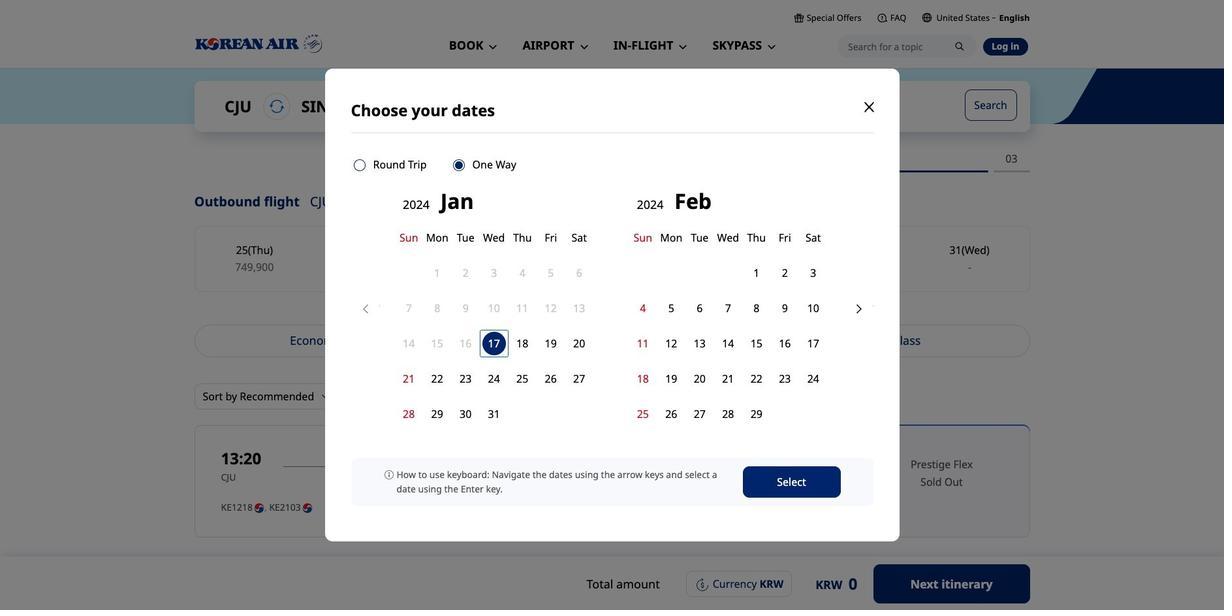 Task type: describe. For each thing, give the bounding box(es) containing it.
13:20 departure, 18:35 arrival,5h 15m required, gmp stopovers option group
[[503, 425, 1030, 538]]

15:45 departure, 21:35 arrival,5h 50m required, gmp stopovers option group
[[503, 564, 1030, 610]]



Task type: locate. For each thing, give the bounding box(es) containing it.
tab list
[[194, 325, 1030, 357]]

tab panel
[[194, 383, 1030, 610]]

main content
[[0, 68, 1225, 610]]

dialog
[[0, 0, 1225, 610]]



Task type: vqa. For each thing, say whether or not it's contained in the screenshot.
15:45 DEPARTURE, 21:35 ARRIVAL,5H 50M REQUIRED, GMP STOPOVERS option group
yes



